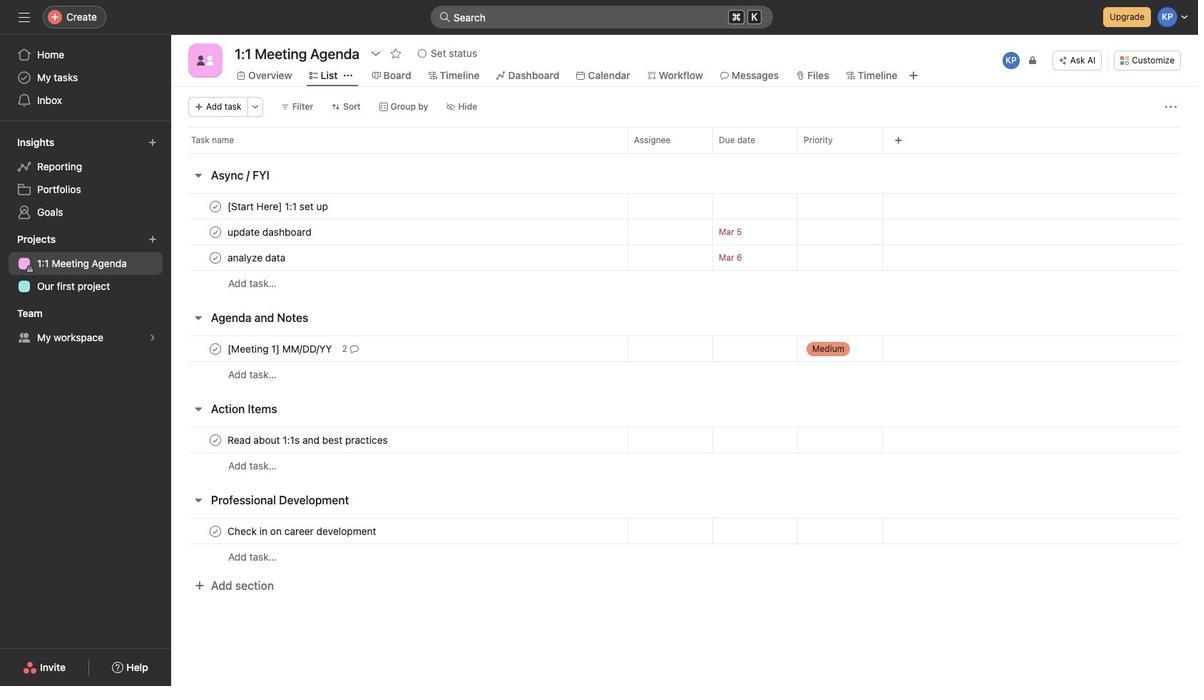 Task type: vqa. For each thing, say whether or not it's contained in the screenshot.
the Emoji icon
no



Task type: locate. For each thing, give the bounding box(es) containing it.
0 vertical spatial collapse task list for this group image
[[193, 312, 204, 324]]

mark complete image inside [start here] 1:1 set up cell
[[207, 198, 224, 215]]

mark complete checkbox inside update dashboard cell
[[207, 224, 224, 241]]

task name text field for mark complete checkbox inside check in on career development cell
[[225, 525, 381, 539]]

task name text field inside read about 1:1s and best practices cell
[[225, 433, 392, 448]]

2 mark complete checkbox from the top
[[207, 224, 224, 241]]

3 mark complete image from the top
[[207, 432, 224, 449]]

add tab image
[[908, 70, 919, 81]]

task name text field for mark complete checkbox inside the analyze data cell
[[225, 251, 290, 265]]

3 task name text field from the top
[[225, 342, 336, 356]]

task name text field inside [meeting 1] mm/dd/yy cell
[[225, 342, 336, 356]]

2 vertical spatial collapse task list for this group image
[[193, 495, 204, 506]]

1 mark complete image from the top
[[207, 198, 224, 215]]

update dashboard cell
[[171, 219, 628, 245]]

task name text field inside update dashboard cell
[[225, 225, 316, 239]]

mark complete checkbox inside [start here] 1:1 set up cell
[[207, 198, 224, 215]]

collapse task list for this group image
[[193, 312, 204, 324], [193, 404, 204, 415], [193, 495, 204, 506]]

2 task name text field from the top
[[225, 525, 381, 539]]

Mark complete checkbox
[[207, 198, 224, 215], [207, 224, 224, 241], [207, 341, 224, 358], [207, 432, 224, 449]]

mark complete image inside check in on career development cell
[[207, 523, 224, 540]]

1 vertical spatial collapse task list for this group image
[[193, 404, 204, 415]]

None text field
[[231, 41, 363, 66]]

3 mark complete checkbox from the top
[[207, 341, 224, 358]]

4 mark complete image from the top
[[207, 523, 224, 540]]

tab actions image
[[343, 71, 352, 80]]

1 collapse task list for this group image from the top
[[193, 312, 204, 324]]

1 mark complete checkbox from the top
[[207, 198, 224, 215]]

mark complete image inside update dashboard cell
[[207, 224, 224, 241]]

1 task name text field from the top
[[225, 225, 316, 239]]

hide sidebar image
[[19, 11, 30, 23]]

new project or portfolio image
[[148, 235, 157, 244]]

1 mark complete image from the top
[[207, 249, 224, 266]]

3 collapse task list for this group image from the top
[[193, 495, 204, 506]]

2 mark complete image from the top
[[207, 341, 224, 358]]

Search tasks, projects, and more text field
[[431, 6, 773, 29]]

Mark complete checkbox
[[207, 249, 224, 266], [207, 523, 224, 540]]

mark complete image inside read about 1:1s and best practices cell
[[207, 432, 224, 449]]

Task name text field
[[225, 199, 332, 214], [225, 251, 290, 265], [225, 342, 336, 356], [225, 433, 392, 448]]

2 mark complete image from the top
[[207, 224, 224, 241]]

1 vertical spatial mark complete image
[[207, 224, 224, 241]]

2 collapse task list for this group image from the top
[[193, 404, 204, 415]]

Task name text field
[[225, 225, 316, 239], [225, 525, 381, 539]]

0 vertical spatial mark complete image
[[207, 198, 224, 215]]

1 task name text field from the top
[[225, 199, 332, 214]]

projects element
[[0, 227, 171, 301]]

mark complete image
[[207, 198, 224, 215], [207, 224, 224, 241]]

1 vertical spatial mark complete checkbox
[[207, 523, 224, 540]]

show options image
[[370, 48, 382, 59]]

task name text field for mark complete option within [meeting 1] mm/dd/yy cell
[[225, 342, 336, 356]]

1 vertical spatial task name text field
[[225, 525, 381, 539]]

collapse task list for this group image
[[193, 170, 204, 181]]

add to starred image
[[390, 48, 402, 59]]

2 mark complete checkbox from the top
[[207, 523, 224, 540]]

mark complete checkbox inside read about 1:1s and best practices cell
[[207, 432, 224, 449]]

task name text field for mark complete option in the update dashboard cell
[[225, 225, 316, 239]]

task name text field inside analyze data cell
[[225, 251, 290, 265]]

mark complete image
[[207, 249, 224, 266], [207, 341, 224, 358], [207, 432, 224, 449], [207, 523, 224, 540]]

header action items tree grid
[[171, 427, 1198, 479]]

header async / fyi tree grid
[[171, 193, 1198, 297]]

0 vertical spatial mark complete checkbox
[[207, 249, 224, 266]]

mark complete image inside analyze data cell
[[207, 249, 224, 266]]

see details, my workspace image
[[148, 334, 157, 342]]

mark complete image inside [meeting 1] mm/dd/yy cell
[[207, 341, 224, 358]]

mark complete checkbox inside [meeting 1] mm/dd/yy cell
[[207, 341, 224, 358]]

0 vertical spatial task name text field
[[225, 225, 316, 239]]

mark complete checkbox for check in on career development cell
[[207, 523, 224, 540]]

header agenda and notes tree grid
[[171, 336, 1198, 388]]

task name text field inside check in on career development cell
[[225, 525, 381, 539]]

4 mark complete checkbox from the top
[[207, 432, 224, 449]]

row
[[171, 127, 1198, 153], [188, 153, 1181, 154], [171, 193, 1198, 220], [171, 219, 1198, 245], [171, 245, 1198, 271], [171, 270, 1198, 297], [171, 336, 1198, 362], [171, 362, 1198, 388], [171, 427, 1198, 454], [171, 453, 1198, 479], [171, 519, 1198, 545], [171, 544, 1198, 571]]

4 task name text field from the top
[[225, 433, 392, 448]]

2 task name text field from the top
[[225, 251, 290, 265]]

1 mark complete checkbox from the top
[[207, 249, 224, 266]]

[start here] 1:1 set up cell
[[171, 193, 628, 220]]

mark complete checkbox inside check in on career development cell
[[207, 523, 224, 540]]

task name text field inside [start here] 1:1 set up cell
[[225, 199, 332, 214]]

mark complete checkbox for [meeting 1] mm/dd/yy cell
[[207, 341, 224, 358]]

2 comments image
[[350, 345, 359, 353]]

mark complete checkbox inside analyze data cell
[[207, 249, 224, 266]]

None field
[[431, 6, 773, 29]]



Task type: describe. For each thing, give the bounding box(es) containing it.
task name text field for mark complete option within read about 1:1s and best practices cell
[[225, 433, 392, 448]]

insights element
[[0, 130, 171, 227]]

add field image
[[894, 136, 903, 145]]

more actions image
[[1165, 101, 1177, 113]]

mark complete image for task name text box inside check in on career development cell
[[207, 523, 224, 540]]

people image
[[197, 52, 214, 69]]

mark complete image for task name text field within the read about 1:1s and best practices cell
[[207, 432, 224, 449]]

mark complete checkbox for update dashboard cell
[[207, 224, 224, 241]]

mark complete image for task name text box in the update dashboard cell
[[207, 224, 224, 241]]

mark complete image for task name text field in [meeting 1] mm/dd/yy cell
[[207, 341, 224, 358]]

global element
[[0, 35, 171, 121]]

more actions image
[[251, 103, 259, 111]]

mark complete checkbox for read about 1:1s and best practices cell
[[207, 432, 224, 449]]

collapse task list for this group image for mark complete option within read about 1:1s and best practices cell
[[193, 404, 204, 415]]

analyze data cell
[[171, 245, 628, 271]]

collapse task list for this group image for mark complete checkbox inside check in on career development cell
[[193, 495, 204, 506]]

check in on career development cell
[[171, 519, 628, 545]]

[meeting 1] mm/dd/yy cell
[[171, 336, 628, 362]]

teams element
[[0, 301, 171, 352]]

task name text field for mark complete option inside the [start here] 1:1 set up cell
[[225, 199, 332, 214]]

header professional development tree grid
[[171, 519, 1198, 571]]

mark complete image for task name text field inside the [start here] 1:1 set up cell
[[207, 198, 224, 215]]

prominent image
[[439, 11, 451, 23]]

mark complete checkbox for [start here] 1:1 set up cell
[[207, 198, 224, 215]]

mark complete image for task name text field within analyze data cell
[[207, 249, 224, 266]]

mark complete checkbox for analyze data cell
[[207, 249, 224, 266]]

new insights image
[[148, 138, 157, 147]]

collapse task list for this group image for mark complete option within [meeting 1] mm/dd/yy cell
[[193, 312, 204, 324]]

read about 1:1s and best practices cell
[[171, 427, 628, 454]]



